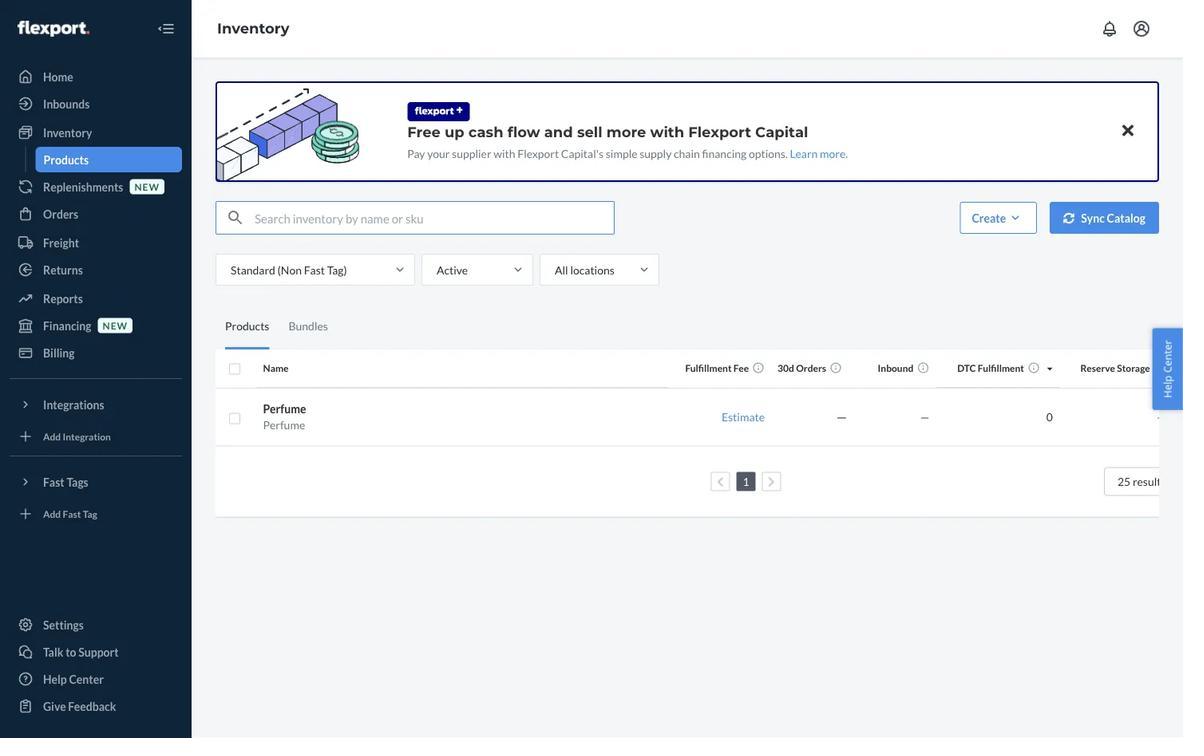 Task type: describe. For each thing, give the bounding box(es) containing it.
new for replenishments
[[135, 181, 160, 192]]

flow
[[508, 123, 541, 141]]

close image
[[1123, 121, 1134, 140]]

flexport logo image
[[18, 21, 89, 37]]

tag)
[[327, 263, 347, 277]]

standard (non fast tag)
[[231, 263, 347, 277]]

dtc
[[958, 363, 977, 374]]

inbounds
[[43, 97, 90, 111]]

capital's
[[562, 147, 604, 160]]

1 link
[[740, 475, 753, 489]]

chevron left image
[[718, 477, 725, 488]]

freight
[[43, 236, 79, 250]]

perfume inside perfume perfume
[[263, 419, 305, 432]]

0 vertical spatial inventory
[[217, 20, 290, 37]]

0 vertical spatial fast
[[304, 263, 325, 277]]

center inside button
[[1161, 340, 1176, 373]]

1 horizontal spatial orders
[[797, 363, 827, 374]]

supply
[[640, 147, 672, 160]]

learn
[[791, 147, 818, 160]]

add fast tag
[[43, 508, 97, 520]]

add integration
[[43, 431, 111, 443]]

sync catalog button
[[1051, 202, 1160, 234]]

create button
[[961, 202, 1038, 234]]

tags
[[67, 476, 88, 489]]

freight link
[[10, 230, 182, 256]]

0
[[1047, 411, 1054, 424]]

1 horizontal spatial with
[[651, 123, 685, 141]]

(non
[[278, 263, 302, 277]]

free up cash flow and sell more with flexport capital pay your supplier with flexport capital's simple supply chain financing options. learn more .
[[408, 123, 849, 160]]

square image
[[228, 413, 241, 425]]

25
[[1118, 475, 1131, 489]]

perfume perfume
[[263, 403, 306, 432]]

all
[[555, 263, 569, 277]]

catalog
[[1108, 211, 1146, 225]]

fast inside dropdown button
[[43, 476, 64, 489]]

―
[[837, 411, 848, 424]]

billing link
[[10, 340, 182, 366]]

30d orders
[[778, 363, 827, 374]]

1 — from the left
[[921, 411, 930, 424]]

settings
[[43, 619, 84, 632]]

sell
[[578, 123, 603, 141]]

new for financing
[[103, 320, 128, 331]]

1 vertical spatial with
[[494, 147, 516, 160]]

0 vertical spatial inventory link
[[217, 20, 290, 37]]

reports
[[43, 292, 83, 306]]

locations
[[571, 263, 615, 277]]

0 horizontal spatial products
[[44, 153, 89, 167]]

create
[[973, 211, 1007, 225]]

storage
[[1118, 363, 1151, 374]]

25 results per
[[1118, 475, 1184, 489]]

open account menu image
[[1133, 19, 1152, 38]]

all locations
[[555, 263, 615, 277]]

give feedback
[[43, 700, 116, 714]]

fulfillment fee
[[686, 363, 749, 374]]

orders link
[[10, 201, 182, 227]]

home
[[43, 70, 73, 83]]

learn more link
[[791, 147, 846, 160]]

integrations
[[43, 398, 104, 412]]

1 vertical spatial flexport
[[518, 147, 559, 160]]

fast tags
[[43, 476, 88, 489]]

settings link
[[10, 613, 182, 638]]

sync alt image
[[1064, 213, 1076, 224]]

per
[[1169, 475, 1184, 489]]

give feedback button
[[10, 694, 182, 720]]

chevron right image
[[769, 477, 776, 488]]

results
[[1134, 475, 1167, 489]]

talk
[[43, 646, 63, 660]]

2 — from the left
[[1158, 411, 1167, 424]]

name
[[263, 363, 289, 374]]

bundles
[[289, 320, 328, 333]]

billing
[[43, 346, 75, 360]]



Task type: locate. For each thing, give the bounding box(es) containing it.
perfume right square icon
[[263, 419, 305, 432]]

1 horizontal spatial flexport
[[689, 123, 752, 141]]

close navigation image
[[157, 19, 176, 38]]

help center button
[[1153, 328, 1184, 411]]

0 horizontal spatial inventory
[[43, 126, 92, 139]]

perfume
[[263, 403, 306, 416], [263, 419, 305, 432]]

inbound
[[878, 363, 914, 374]]

1 vertical spatial new
[[103, 320, 128, 331]]

1 horizontal spatial help
[[1161, 376, 1176, 399]]

1 horizontal spatial center
[[1161, 340, 1176, 373]]

orders up freight
[[43, 207, 78, 221]]

financing
[[703, 147, 747, 160]]

0 horizontal spatial help center
[[43, 673, 104, 687]]

help center
[[1161, 340, 1176, 399], [43, 673, 104, 687]]

inventory
[[217, 20, 290, 37], [43, 126, 92, 139]]

standard
[[231, 263, 276, 277]]

perfume down name
[[263, 403, 306, 416]]

0 horizontal spatial with
[[494, 147, 516, 160]]

fast left tags
[[43, 476, 64, 489]]

active
[[437, 263, 468, 277]]

help center inside button
[[1161, 340, 1176, 399]]

2 fulfillment from the left
[[979, 363, 1025, 374]]

help center right storage
[[1161, 340, 1176, 399]]

add left integration
[[43, 431, 61, 443]]

reserve
[[1081, 363, 1116, 374]]

0 horizontal spatial inventory link
[[10, 120, 182, 145]]

0 vertical spatial flexport
[[689, 123, 752, 141]]

add integration link
[[10, 424, 182, 450]]

1 vertical spatial help center
[[43, 673, 104, 687]]

give
[[43, 700, 66, 714]]

0 horizontal spatial —
[[921, 411, 930, 424]]

1
[[743, 475, 750, 489]]

1 horizontal spatial inventory link
[[217, 20, 290, 37]]

inbounds link
[[10, 91, 182, 117]]

help center link
[[10, 667, 182, 693]]

and
[[545, 123, 573, 141]]

help
[[1161, 376, 1176, 399], [43, 673, 67, 687]]

fulfillment right dtc
[[979, 363, 1025, 374]]

sync
[[1082, 211, 1106, 225]]

new
[[135, 181, 160, 192], [103, 320, 128, 331]]

Search inventory by name or sku text field
[[255, 202, 614, 234]]

help inside button
[[1161, 376, 1176, 399]]

inventory link
[[217, 20, 290, 37], [10, 120, 182, 145]]

estimate link
[[722, 411, 765, 424]]

fulfillment
[[686, 363, 732, 374], [979, 363, 1025, 374]]

center down talk to support
[[69, 673, 104, 687]]

0 vertical spatial help
[[1161, 376, 1176, 399]]

—
[[921, 411, 930, 424], [1158, 411, 1167, 424]]

center
[[1161, 340, 1176, 373], [69, 673, 104, 687]]

simple
[[606, 147, 638, 160]]

reports link
[[10, 286, 182, 312]]

dtc fulfillment
[[958, 363, 1025, 374]]

reserve storage
[[1081, 363, 1151, 374]]

1 vertical spatial perfume
[[263, 419, 305, 432]]

1 vertical spatial products
[[225, 320, 270, 333]]

1 vertical spatial inventory
[[43, 126, 92, 139]]

home link
[[10, 64, 182, 89]]

1 horizontal spatial more
[[821, 147, 846, 160]]

talk to support button
[[10, 640, 182, 665]]

fast left tag
[[63, 508, 81, 520]]

to
[[66, 646, 76, 660]]

center right storage
[[1161, 340, 1176, 373]]

0 horizontal spatial center
[[69, 673, 104, 687]]

0 horizontal spatial flexport
[[518, 147, 559, 160]]

0 horizontal spatial more
[[607, 123, 647, 141]]

add for add fast tag
[[43, 508, 61, 520]]

1 horizontal spatial fulfillment
[[979, 363, 1025, 374]]

0 vertical spatial help center
[[1161, 340, 1176, 399]]

1 fulfillment from the left
[[686, 363, 732, 374]]

add down fast tags
[[43, 508, 61, 520]]

help center down to on the bottom left
[[43, 673, 104, 687]]

tag
[[83, 508, 97, 520]]

flexport up financing
[[689, 123, 752, 141]]

fulfillment left fee
[[686, 363, 732, 374]]

free
[[408, 123, 441, 141]]

products up replenishments
[[44, 153, 89, 167]]

returns link
[[10, 257, 182, 283]]

0 vertical spatial products
[[44, 153, 89, 167]]

with down cash
[[494, 147, 516, 160]]

flexport down the flow
[[518, 147, 559, 160]]

open notifications image
[[1101, 19, 1120, 38]]

0 vertical spatial more
[[607, 123, 647, 141]]

1 vertical spatial more
[[821, 147, 846, 160]]

fast left tag)
[[304, 263, 325, 277]]

integrations button
[[10, 392, 182, 418]]

1 vertical spatial center
[[69, 673, 104, 687]]

1 horizontal spatial new
[[135, 181, 160, 192]]

fee
[[734, 363, 749, 374]]

.
[[846, 147, 849, 160]]

0 vertical spatial with
[[651, 123, 685, 141]]

add for add integration
[[43, 431, 61, 443]]

feedback
[[68, 700, 116, 714]]

integration
[[63, 431, 111, 443]]

1 horizontal spatial products
[[225, 320, 270, 333]]

1 vertical spatial help
[[43, 673, 67, 687]]

sync catalog
[[1082, 211, 1146, 225]]

square image
[[228, 363, 241, 376]]

add fast tag link
[[10, 502, 182, 527]]

0 horizontal spatial fulfillment
[[686, 363, 732, 374]]

more up simple
[[607, 123, 647, 141]]

products
[[44, 153, 89, 167], [225, 320, 270, 333]]

with up supply
[[651, 123, 685, 141]]

orders right 30d
[[797, 363, 827, 374]]

pay
[[408, 147, 425, 160]]

1 vertical spatial orders
[[797, 363, 827, 374]]

1 vertical spatial add
[[43, 508, 61, 520]]

add inside "link"
[[43, 431, 61, 443]]

2 add from the top
[[43, 508, 61, 520]]

options.
[[749, 147, 788, 160]]

2 perfume from the top
[[263, 419, 305, 432]]

1 horizontal spatial help center
[[1161, 340, 1176, 399]]

supplier
[[452, 147, 492, 160]]

products link
[[36, 147, 182, 173]]

orders inside orders link
[[43, 207, 78, 221]]

returns
[[43, 263, 83, 277]]

1 horizontal spatial —
[[1158, 411, 1167, 424]]

1 vertical spatial inventory link
[[10, 120, 182, 145]]

1 vertical spatial fast
[[43, 476, 64, 489]]

with
[[651, 123, 685, 141], [494, 147, 516, 160]]

financing
[[43, 319, 92, 333]]

1 horizontal spatial inventory
[[217, 20, 290, 37]]

0 vertical spatial orders
[[43, 207, 78, 221]]

products up square image
[[225, 320, 270, 333]]

up
[[445, 123, 465, 141]]

fast tags button
[[10, 470, 182, 495]]

0 horizontal spatial new
[[103, 320, 128, 331]]

chain
[[674, 147, 700, 160]]

1 perfume from the top
[[263, 403, 306, 416]]

30d
[[778, 363, 795, 374]]

cash
[[469, 123, 504, 141]]

2 vertical spatial fast
[[63, 508, 81, 520]]

orders
[[43, 207, 78, 221], [797, 363, 827, 374]]

0 vertical spatial new
[[135, 181, 160, 192]]

0 horizontal spatial help
[[43, 673, 67, 687]]

more
[[607, 123, 647, 141], [821, 147, 846, 160]]

capital
[[756, 123, 809, 141]]

support
[[78, 646, 119, 660]]

estimate
[[722, 411, 765, 424]]

0 vertical spatial perfume
[[263, 403, 306, 416]]

flexport
[[689, 123, 752, 141], [518, 147, 559, 160]]

replenishments
[[43, 180, 123, 194]]

0 horizontal spatial orders
[[43, 207, 78, 221]]

new down "products" link
[[135, 181, 160, 192]]

25 results per option
[[1118, 475, 1184, 489]]

1 add from the top
[[43, 431, 61, 443]]

your
[[428, 147, 450, 160]]

0 vertical spatial center
[[1161, 340, 1176, 373]]

more right learn
[[821, 147, 846, 160]]

talk to support
[[43, 646, 119, 660]]

new down reports link
[[103, 320, 128, 331]]

0 vertical spatial add
[[43, 431, 61, 443]]



